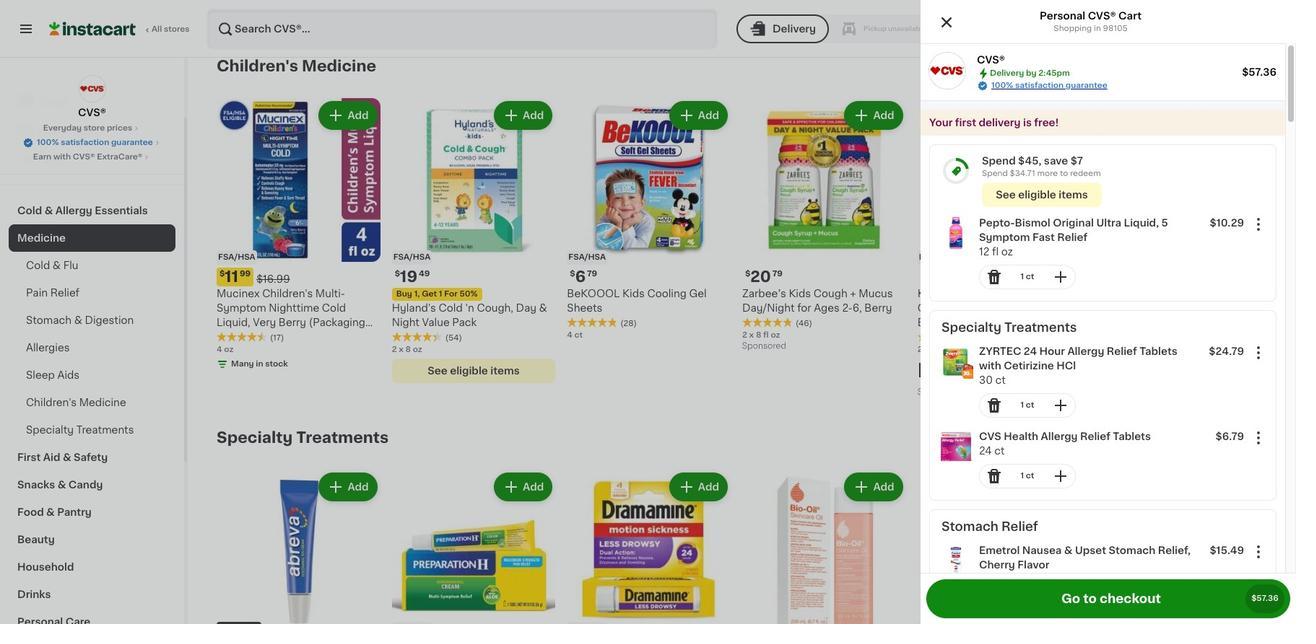 Task type: describe. For each thing, give the bounding box(es) containing it.
view for specialty treatments
[[1193, 434, 1218, 444]]

4 inside "emetrol nausea & upset stomach relief, cherry flavor 4 fl oz"
[[980, 575, 987, 585]]

cvs for cvs pharmacy junior strength ibuprofen 100 mg tablets grape
[[1093, 289, 1115, 299]]

with for 24
[[980, 361, 1002, 371]]

ct left increment quantity of zyrtec 24 hour allergy relief tablets with cetirizine hcl icon
[[1027, 402, 1035, 410]]

eligible inside promotion-wrapper element
[[1019, 190, 1057, 200]]

1 ct for ct
[[1021, 402, 1035, 410]]

all
[[152, 25, 162, 33]]

mucus
[[859, 289, 894, 299]]

kindermed
[[918, 289, 974, 299]]

first aid & safety
[[17, 453, 108, 463]]

satisfaction inside button
[[61, 139, 109, 147]]

bekoool
[[567, 289, 620, 299]]

$ for 6
[[570, 270, 576, 278]]

100% satisfaction guarantee link
[[992, 80, 1108, 92]]

1 horizontal spatial specialty treatments link
[[217, 430, 389, 447]]

oz down 'night'
[[413, 346, 423, 354]]

100% inside 100% satisfaction guarantee button
[[37, 139, 59, 147]]

delivery button
[[737, 14, 830, 43]]

emetrol nausea & upset stomach relief, cherry flavor 4 fl oz
[[980, 546, 1191, 585]]

1 for pepto-
[[1021, 273, 1025, 281]]

see inside product group
[[428, 366, 448, 376]]

chamomile
[[981, 303, 1039, 314]]

day/night
[[743, 303, 795, 314]]

$7
[[1071, 156, 1084, 166]]

1 vertical spatial children's medicine
[[26, 398, 126, 408]]

cough, inside '$ 9 kindermed infants' nighttime cough, with chamomile tea and english ivy leaf'
[[918, 303, 955, 314]]

berry inside zarbee's kids cough + mucus day/night for ages 2-6, berry
[[865, 303, 893, 314]]

cvs health allergy relief tablets image
[[939, 430, 974, 465]]

all stores link
[[49, 9, 191, 49]]

sheets
[[567, 303, 603, 314]]

$45,
[[1019, 156, 1042, 166]]

see eligible items inside promotion-wrapper element
[[997, 190, 1089, 200]]

product group containing 9
[[918, 98, 1082, 401]]

2 vertical spatial children's
[[26, 398, 77, 408]]

20
[[751, 269, 772, 285]]

view more for treatments
[[1193, 434, 1247, 444]]

buy it again link
[[9, 116, 176, 145]]

health
[[1004, 432, 1039, 442]]

save
[[940, 366, 965, 376]]

shop
[[40, 97, 67, 107]]

items inside promotion-wrapper element
[[1059, 190, 1089, 200]]

pepto-bismol original ultra liquid, 5 symptom fast relief image
[[939, 216, 974, 251]]

$ 20 79
[[746, 269, 783, 285]]

1 horizontal spatial treatments
[[296, 431, 389, 446]]

kids for 6
[[623, 289, 645, 299]]

0 vertical spatial $57.36
[[1243, 67, 1277, 77]]

everyday store prices link
[[43, 123, 141, 134]]

79 for 20
[[773, 270, 783, 278]]

0 horizontal spatial specialty
[[26, 426, 74, 436]]

2 horizontal spatial specialty
[[942, 322, 1002, 334]]

0 horizontal spatial specialty treatments link
[[9, 417, 176, 444]]

0 vertical spatial 100% satisfaction guarantee
[[992, 82, 1108, 90]]

0 horizontal spatial treatments
[[76, 426, 134, 436]]

1 ct for fl
[[1021, 273, 1035, 281]]

berry inside '$ 11 99 $16.99 mucinex children's multi- symptom nighttime cold liquid, very berry (packaging may vary)'
[[279, 318, 306, 328]]

cough
[[814, 289, 848, 299]]

remove pepto-bismol original ultra liquid, 5 symptom fast relief image
[[986, 269, 1004, 286]]

personal
[[1040, 11, 1086, 21]]

4 oz
[[217, 346, 234, 354]]

ivy
[[957, 318, 972, 328]]

24 inside zyrtec 24 hour allergy relief tablets with cetirizine hcl 30 ct
[[1024, 347, 1038, 357]]

oz down day/night at right
[[771, 332, 781, 340]]

cvs® right cvs® image
[[978, 55, 1006, 65]]

very
[[253, 318, 276, 328]]

1 horizontal spatial to
[[1084, 594, 1097, 605]]

zarbee's kids cough + mucus day/night for ages 2-6, berry
[[743, 289, 894, 314]]

2 x 8 oz
[[392, 346, 423, 354]]

save $1.00
[[940, 366, 995, 376]]

product group containing cvs health allergy relief tablets
[[931, 424, 1277, 495]]

leaf
[[975, 318, 997, 328]]

1 horizontal spatial specialty
[[217, 431, 293, 446]]

(46)
[[796, 320, 813, 328]]

2 for 9
[[918, 346, 923, 354]]

(packaging
[[309, 318, 366, 328]]

fast
[[1033, 233, 1056, 243]]

day
[[516, 303, 537, 314]]

2 for 20
[[743, 332, 748, 340]]

upset
[[1076, 546, 1107, 556]]

allergy for essentials
[[55, 206, 92, 216]]

pepto-
[[980, 218, 1016, 228]]

cold down 'earn'
[[17, 206, 42, 216]]

your
[[930, 118, 953, 128]]

product group containing 19
[[392, 98, 556, 384]]

6
[[576, 269, 586, 285]]

cvs pharmacy junior strength ibuprofen 100 mg tablets grape button
[[1093, 98, 1257, 342]]

shopping
[[1054, 25, 1093, 33]]

symptom inside pepto-bismol original ultra liquid, 5 symptom fast relief 12 fl oz
[[980, 233, 1031, 243]]

redeem
[[1071, 170, 1102, 178]]

tablets inside cvs health allergy relief tablets 24 ct
[[1114, 432, 1152, 442]]

fl down english
[[925, 346, 931, 354]]

prices
[[107, 124, 132, 132]]

0 horizontal spatial sponsored badge image
[[743, 343, 786, 351]]

eligible inside product group
[[450, 366, 488, 376]]

1 horizontal spatial delivery
[[991, 69, 1025, 77]]

symptom inside '$ 11 99 $16.99 mucinex children's multi- symptom nighttime cold liquid, very berry (packaging may vary)'
[[217, 303, 266, 314]]

oz inside "emetrol nausea & upset stomach relief, cherry flavor 4 fl oz"
[[998, 575, 1010, 585]]

0 horizontal spatial specialty treatments
[[26, 426, 134, 436]]

allergy for relief
[[1042, 432, 1078, 442]]

0 vertical spatial children's
[[217, 59, 298, 74]]

0 horizontal spatial by
[[1027, 69, 1037, 77]]

go to checkout
[[1062, 594, 1162, 605]]

fsa/hsa for buy 1, get 1 for 50%
[[394, 254, 431, 262]]

it
[[63, 126, 71, 136]]

hyland's
[[392, 303, 436, 314]]

$ for 11
[[220, 270, 225, 278]]

stomach for stomach relief
[[942, 522, 999, 533]]

children's inside '$ 11 99 $16.99 mucinex children's multi- symptom nighttime cold liquid, very berry (packaging may vary)'
[[262, 289, 313, 299]]

shop link
[[9, 87, 176, 116]]

2 x 8 fl oz
[[743, 332, 781, 340]]

1 vertical spatial delivery by 2:45pm
[[991, 69, 1071, 77]]

$6.79
[[1216, 432, 1245, 442]]

household
[[17, 563, 74, 573]]

oz up save
[[932, 346, 942, 354]]

buy 1, get 1 for 50%
[[396, 290, 478, 298]]

personal cvs® cart shopping in 98105
[[1040, 11, 1142, 33]]

vary)
[[241, 332, 268, 342]]

grape
[[1224, 303, 1256, 314]]

lists
[[40, 155, 65, 165]]

$ 19 49
[[395, 269, 430, 285]]

$11.99 original price: $16.99 element
[[217, 268, 381, 287]]

1 horizontal spatial guarantee
[[1066, 82, 1108, 90]]

x for buy 1, get 1 for 50%
[[399, 346, 404, 354]]

view more link for children's medicine
[[1193, 59, 1257, 74]]

ct inside item carousel region
[[575, 332, 583, 340]]

1 horizontal spatial specialty treatments
[[217, 431, 389, 446]]

1 vertical spatial 2:45pm
[[1039, 69, 1071, 77]]

cvs health allergy relief tablets button
[[980, 430, 1198, 444]]

pain relief
[[26, 288, 80, 298]]

fsa/hsa for 6
[[569, 254, 606, 262]]

emetrol nausea & upset stomach relief, cherry flavor image
[[939, 544, 974, 579]]

promotion-wrapper element
[[931, 145, 1277, 296]]

+
[[851, 289, 857, 299]]

beauty
[[17, 535, 55, 546]]

buy for buy 1, get 1 for 50%
[[396, 290, 413, 298]]

cetirizine
[[1004, 361, 1055, 371]]

drinks
[[17, 590, 51, 600]]

go
[[1062, 594, 1081, 605]]

3 1 ct from the top
[[1021, 473, 1035, 480]]

zarbee's
[[743, 289, 787, 299]]

item carousel region for children's medicine
[[217, 93, 1277, 407]]

flu
[[63, 261, 78, 271]]

8 for 20
[[756, 332, 762, 340]]

0 horizontal spatial medicine
[[17, 233, 66, 243]]

value
[[422, 318, 450, 328]]

0 vertical spatial children's medicine
[[217, 59, 377, 74]]

& inside hyland's cold 'n cough, day & night value pack
[[539, 303, 548, 314]]

service type group
[[737, 14, 938, 43]]

$ for 9
[[921, 270, 926, 278]]

get
[[422, 290, 437, 298]]

2 horizontal spatial specialty treatments
[[942, 322, 1078, 334]]

beauty link
[[9, 527, 176, 554]]

to inside spend $45, save $7 spend $34.71 more to redeem
[[1061, 170, 1069, 178]]

fl down day/night at right
[[764, 332, 769, 340]]

cvs® up store at the top of the page
[[78, 108, 106, 118]]

liquid, inside '$ 11 99 $16.99 mucinex children's multi- symptom nighttime cold liquid, very berry (packaging may vary)'
[[217, 318, 251, 328]]

$16.99
[[257, 275, 290, 285]]

cvs health allergy relief tablets 24 ct
[[980, 432, 1152, 457]]

cvs for cvs health allergy relief tablets 24 ct
[[980, 432, 1002, 442]]

sleep aids
[[26, 371, 80, 381]]

fl inside "emetrol nausea & upset stomach relief, cherry flavor 4 fl oz"
[[989, 575, 996, 585]]

increment quantity of zyrtec 24 hour allergy relief tablets with cetirizine hcl image
[[1053, 397, 1070, 415]]

view more for medicine
[[1193, 62, 1247, 72]]

pack
[[453, 318, 477, 328]]

$24.79
[[1210, 347, 1245, 357]]

food & pantry link
[[9, 499, 176, 527]]

1 vertical spatial children's medicine link
[[9, 389, 176, 417]]

98105
[[1104, 25, 1128, 33]]

ct inside cvs health allergy relief tablets 24 ct
[[995, 447, 1005, 457]]

1 vertical spatial sponsored badge image
[[918, 389, 962, 397]]

items inside product group
[[491, 366, 520, 376]]

is
[[1024, 118, 1032, 128]]



Task type: locate. For each thing, give the bounding box(es) containing it.
2 horizontal spatial stomach
[[1109, 546, 1156, 556]]

by up 100% satisfaction guarantee link
[[1027, 69, 1037, 77]]

cvs® up 98105
[[1089, 11, 1117, 21]]

$ up the 'zarbee's'
[[746, 270, 751, 278]]

allergy up 'hcl'
[[1068, 347, 1105, 357]]

liquid, inside pepto-bismol original ultra liquid, 5 symptom fast relief 12 fl oz
[[1125, 218, 1160, 228]]

0 horizontal spatial to
[[1061, 170, 1069, 178]]

2 vertical spatial with
[[980, 361, 1002, 371]]

1 vertical spatial guarantee
[[111, 139, 153, 147]]

11
[[225, 269, 238, 285]]

stomach inside "emetrol nausea & upset stomach relief, cherry flavor 4 fl oz"
[[1109, 546, 1156, 556]]

2
[[743, 332, 748, 340], [392, 346, 397, 354], [918, 346, 923, 354]]

2 product group from the top
[[931, 339, 1277, 424]]

store
[[84, 124, 105, 132]]

1 vertical spatial spend
[[983, 170, 1009, 178]]

$ up bekoool
[[570, 270, 576, 278]]

1 79 from the left
[[773, 270, 783, 278]]

0 horizontal spatial liquid,
[[217, 318, 251, 328]]

0 vertical spatial 1 ct
[[1021, 273, 1035, 281]]

100% satisfaction guarantee up free!
[[992, 82, 1108, 90]]

eligible
[[275, 9, 313, 19], [626, 9, 664, 19], [1152, 9, 1190, 19], [1019, 190, 1057, 200], [450, 366, 488, 376]]

x down 'night'
[[399, 346, 404, 354]]

children's medicine
[[217, 59, 377, 74], [26, 398, 126, 408]]

& right day
[[539, 303, 548, 314]]

satisfaction up free!
[[1016, 82, 1064, 90]]

spend up $34.71
[[983, 156, 1016, 166]]

buy left 1,
[[396, 290, 413, 298]]

0 vertical spatial item carousel region
[[217, 93, 1277, 407]]

1 vertical spatial allergy
[[1068, 347, 1105, 357]]

spend left $34.71
[[983, 170, 1009, 178]]

product group
[[931, 210, 1277, 296], [931, 339, 1277, 424], [931, 424, 1277, 495], [931, 538, 1277, 624]]

x for 20
[[750, 332, 754, 340]]

1 horizontal spatial 2:45pm
[[1149, 23, 1192, 34]]

2 cough, from the left
[[918, 303, 955, 314]]

2 spend from the top
[[983, 170, 1009, 178]]

nighttime inside '$ 11 99 $16.99 mucinex children's multi- symptom nighttime cold liquid, very berry (packaging may vary)'
[[269, 303, 320, 314]]

2 down 'night'
[[392, 346, 397, 354]]

specialty treatments link
[[9, 417, 176, 444], [217, 430, 389, 447]]

in inside personal cvs® cart shopping in 98105
[[1095, 25, 1102, 33]]

spend $45, save $7 spend $34.71 more to redeem
[[983, 156, 1102, 178]]

ct up the remove cvs health allergy relief tablets image
[[995, 447, 1005, 457]]

1 ct up the health
[[1021, 402, 1035, 410]]

8 for buy 1, get 1 for 50%
[[406, 346, 411, 354]]

see inside promotion-wrapper element
[[997, 190, 1016, 200]]

2-
[[843, 303, 853, 314]]

$ left 99
[[220, 270, 225, 278]]

0 horizontal spatial delivery
[[773, 24, 817, 34]]

2 horizontal spatial with
[[980, 361, 1002, 371]]

1 horizontal spatial 79
[[773, 270, 783, 278]]

candy
[[68, 480, 103, 491]]

pharmacy
[[1118, 289, 1169, 299]]

by down cart
[[1132, 23, 1146, 34]]

1 horizontal spatial medicine
[[79, 398, 126, 408]]

snacks
[[17, 480, 55, 491]]

0 vertical spatial medicine
[[302, 59, 377, 74]]

medicine link
[[9, 225, 176, 252]]

1 vertical spatial with
[[957, 303, 979, 314]]

2 vertical spatial 1 ct
[[1021, 473, 1035, 480]]

0 horizontal spatial 2
[[392, 346, 397, 354]]

cough, up english
[[918, 303, 955, 314]]

4 for $16.99
[[217, 346, 222, 354]]

everyday store prices
[[43, 124, 132, 132]]

0 vertical spatial children's medicine link
[[217, 58, 377, 75]]

cough, inside hyland's cold 'n cough, day & night value pack
[[477, 303, 514, 314]]

1 horizontal spatial 100%
[[992, 82, 1014, 90]]

gel
[[690, 289, 707, 299]]

nighttime inside '$ 9 kindermed infants' nighttime cough, with chamomile tea and english ivy leaf'
[[1017, 289, 1067, 299]]

1 horizontal spatial children's medicine
[[217, 59, 377, 74]]

liquid, up may
[[217, 318, 251, 328]]

fsa/hsa
[[218, 254, 256, 262], [394, 254, 431, 262], [569, 254, 606, 262], [920, 254, 957, 262]]

79 right 20
[[773, 270, 783, 278]]

$ 9 kindermed infants' nighttime cough, with chamomile tea and english ivy leaf
[[918, 269, 1081, 328]]

& left flu
[[53, 261, 61, 271]]

& left the candy
[[58, 480, 66, 491]]

delivery inside button
[[773, 24, 817, 34]]

0 vertical spatial view
[[1193, 62, 1218, 72]]

100% satisfaction guarantee
[[992, 82, 1108, 90], [37, 139, 153, 147]]

& inside "emetrol nausea & upset stomach relief, cherry flavor 4 fl oz"
[[1065, 546, 1073, 556]]

3 fsa/hsa from the left
[[569, 254, 606, 262]]

3 $ from the left
[[395, 270, 400, 278]]

0 vertical spatial x
[[750, 332, 754, 340]]

allergy up medicine link
[[55, 206, 92, 216]]

0 horizontal spatial 79
[[587, 270, 598, 278]]

product group
[[217, 98, 381, 374], [392, 98, 556, 384], [567, 98, 731, 342], [743, 98, 907, 355], [918, 98, 1082, 401], [1093, 98, 1257, 342], [217, 470, 381, 625], [392, 470, 556, 625], [567, 470, 731, 625], [743, 470, 907, 625], [918, 470, 1082, 625], [1093, 470, 1257, 625]]

cvs® inside personal cvs® cart shopping in 98105
[[1089, 11, 1117, 21]]

1 horizontal spatial nighttime
[[1017, 289, 1067, 299]]

relief inside cvs health allergy relief tablets 24 ct
[[1081, 432, 1111, 442]]

more for treatments
[[1220, 434, 1247, 444]]

tablets
[[1185, 303, 1222, 314], [1140, 347, 1178, 357], [1114, 432, 1152, 442]]

ct inside zyrtec 24 hour allergy relief tablets with cetirizine hcl 30 ct
[[996, 376, 1006, 386]]

& right food
[[46, 508, 55, 518]]

tablets inside cvs pharmacy junior strength ibuprofen 100 mg tablets grape
[[1185, 303, 1222, 314]]

1 right the remove cvs health allergy relief tablets image
[[1021, 473, 1025, 480]]

0 horizontal spatial x
[[399, 346, 404, 354]]

cvs® image
[[930, 53, 966, 89]]

guarantee inside button
[[111, 139, 153, 147]]

24 up 'cetirizine'
[[1024, 347, 1038, 357]]

1 vertical spatial by
[[1027, 69, 1037, 77]]

kids up for
[[789, 289, 812, 299]]

first aid & safety link
[[9, 444, 176, 472]]

100% satisfaction guarantee down 'again'
[[37, 139, 153, 147]]

product group containing pepto-bismol original ultra liquid, 5 symptom fast relief
[[931, 210, 1277, 296]]

relief inside pepto-bismol original ultra liquid, 5 symptom fast relief 12 fl oz
[[1058, 233, 1088, 243]]

with up 30
[[980, 361, 1002, 371]]

2 more from the top
[[1220, 434, 1247, 444]]

zyrtec 24 hour allergy relief tablets with cetirizine hcl image
[[939, 345, 974, 379]]

1 horizontal spatial 2
[[743, 332, 748, 340]]

$ up kindermed
[[921, 270, 926, 278]]

0 horizontal spatial with
[[53, 153, 71, 161]]

1 cough, from the left
[[477, 303, 514, 314]]

0 vertical spatial view more link
[[1193, 59, 1257, 74]]

ct right 30
[[996, 376, 1006, 386]]

view more link for specialty treatments
[[1193, 431, 1257, 446]]

1 horizontal spatial 8
[[756, 332, 762, 340]]

79 right 6
[[587, 270, 598, 278]]

$ for 20
[[746, 270, 751, 278]]

buy inside product group
[[396, 290, 413, 298]]

0 horizontal spatial children's medicine link
[[9, 389, 176, 417]]

$15.49
[[1211, 546, 1245, 556]]

increment quantity of pepto-bismol original ultra liquid, 5 symptom fast relief image
[[1053, 269, 1070, 286]]

cvs
[[1093, 289, 1115, 299], [980, 432, 1002, 442]]

79 inside '$ 20 79'
[[773, 270, 783, 278]]

1 inside item carousel region
[[439, 290, 443, 298]]

0 vertical spatial delivery by 2:45pm
[[1083, 23, 1192, 34]]

with for 9
[[957, 303, 979, 314]]

2 1 ct from the top
[[1021, 402, 1035, 410]]

49
[[419, 270, 430, 278]]

1 view more from the top
[[1193, 62, 1247, 72]]

1 horizontal spatial cough,
[[918, 303, 955, 314]]

with right 'earn'
[[53, 153, 71, 161]]

2 horizontal spatial treatments
[[1005, 322, 1078, 334]]

3 product group from the top
[[931, 424, 1277, 495]]

with inside '$ 9 kindermed infants' nighttime cough, with chamomile tea and english ivy leaf'
[[957, 303, 979, 314]]

hcl
[[1057, 361, 1077, 371]]

1 horizontal spatial kids
[[789, 289, 812, 299]]

fl right 12
[[993, 247, 999, 257]]

to right go
[[1084, 594, 1097, 605]]

kids inside bekoool kids cooling gel sheets
[[623, 289, 645, 299]]

fsa/hsa up $ 19 49
[[394, 254, 431, 262]]

item carousel region containing 11
[[217, 93, 1277, 407]]

0 horizontal spatial 2:45pm
[[1039, 69, 1071, 77]]

1 horizontal spatial children's medicine link
[[217, 58, 377, 75]]

0 horizontal spatial 4
[[217, 346, 222, 354]]

snacks & candy link
[[9, 472, 176, 499]]

liquid,
[[1125, 218, 1160, 228], [217, 318, 251, 328]]

with inside zyrtec 24 hour allergy relief tablets with cetirizine hcl 30 ct
[[980, 361, 1002, 371]]

delivery
[[1083, 23, 1129, 34], [773, 24, 817, 34], [991, 69, 1025, 77]]

79 for 6
[[587, 270, 598, 278]]

50%
[[460, 290, 478, 298]]

sleep aids link
[[9, 362, 176, 389]]

emetrol nausea & upset stomach relief, cherry flavor button
[[980, 544, 1198, 573]]

★★★★★
[[743, 318, 793, 328], [743, 318, 793, 328], [567, 318, 618, 328], [567, 318, 618, 328], [217, 332, 267, 342], [217, 332, 267, 342], [392, 332, 443, 342], [392, 332, 443, 342], [918, 332, 969, 342], [918, 332, 969, 342]]

100%
[[992, 82, 1014, 90], [37, 139, 59, 147]]

100% satisfaction guarantee button
[[22, 134, 162, 149]]

symptom down mucinex
[[217, 303, 266, 314]]

100% up 'earn'
[[37, 139, 59, 147]]

9
[[926, 269, 937, 285]]

oz
[[1002, 247, 1014, 257], [771, 332, 781, 340], [224, 346, 234, 354], [413, 346, 423, 354], [932, 346, 942, 354], [998, 575, 1010, 585]]

0 horizontal spatial 100%
[[37, 139, 59, 147]]

0 vertical spatial with
[[53, 153, 71, 161]]

0 vertical spatial sponsored badge image
[[743, 343, 786, 351]]

0 horizontal spatial in
[[256, 361, 263, 368]]

in left stock
[[256, 361, 263, 368]]

0 vertical spatial 100%
[[992, 82, 1014, 90]]

with up the ivy
[[957, 303, 979, 314]]

0 vertical spatial tablets
[[1185, 303, 1222, 314]]

guarantee up extracare®
[[111, 139, 153, 147]]

0 horizontal spatial 100% satisfaction guarantee
[[37, 139, 153, 147]]

tea
[[1042, 303, 1060, 314]]

food
[[17, 508, 44, 518]]

2 horizontal spatial 4
[[980, 575, 987, 585]]

2 view from the top
[[1193, 434, 1218, 444]]

1 ct right remove pepto-bismol original ultra liquid, 5 symptom fast relief icon
[[1021, 273, 1035, 281]]

instacart logo image
[[49, 20, 136, 38]]

digestion
[[85, 316, 134, 326]]

remove zyrtec 24 hour allergy relief tablets with cetirizine hcl image
[[986, 397, 1004, 415]]

stomach relief
[[942, 522, 1039, 533]]

drinks link
[[9, 582, 176, 609]]

0 vertical spatial liquid,
[[1125, 218, 1160, 228]]

0 vertical spatial 2:45pm
[[1149, 23, 1192, 34]]

stomach up allergies
[[26, 316, 72, 326]]

1,
[[414, 290, 420, 298]]

2 79 from the left
[[587, 270, 598, 278]]

1 horizontal spatial with
[[957, 303, 979, 314]]

2 fsa/hsa from the left
[[394, 254, 431, 262]]

1 horizontal spatial x
[[750, 332, 754, 340]]

satisfaction down 'again'
[[61, 139, 109, 147]]

ct left the increment quantity of cvs health allergy relief tablets image
[[1027, 473, 1035, 480]]

0 vertical spatial by
[[1132, 23, 1146, 34]]

$ inside '$ 20 79'
[[746, 270, 751, 278]]

4 for 6
[[567, 332, 573, 340]]

cold up pain on the top left of the page
[[26, 261, 50, 271]]

product group containing 20
[[743, 98, 907, 355]]

nighttime down $11.99 original price: $16.99 element
[[269, 303, 320, 314]]

ct down the sheets
[[575, 332, 583, 340]]

& right aid
[[63, 453, 71, 463]]

stomach for stomach & digestion
[[26, 316, 72, 326]]

allergy
[[55, 206, 92, 216], [1068, 347, 1105, 357], [1042, 432, 1078, 442]]

1 vertical spatial $57.36
[[1252, 595, 1279, 603]]

cold inside hyland's cold 'n cough, day & night value pack
[[439, 303, 463, 314]]

buy left it
[[40, 126, 61, 136]]

$ 6 79
[[570, 269, 598, 285]]

fsa/hsa for 9
[[920, 254, 957, 262]]

0 vertical spatial cvs
[[1093, 289, 1115, 299]]

to down save
[[1061, 170, 1069, 178]]

product group containing emetrol nausea & upset stomach relief, cherry flavor
[[931, 538, 1277, 624]]

2 vertical spatial stomach
[[1109, 546, 1156, 556]]

tablets inside zyrtec 24 hour allergy relief tablets with cetirizine hcl 30 ct
[[1140, 347, 1178, 357]]

cough,
[[477, 303, 514, 314], [918, 303, 955, 314]]

1 product group from the top
[[931, 210, 1277, 296]]

100% inside 100% satisfaction guarantee link
[[992, 82, 1014, 90]]

1 vertical spatial satisfaction
[[61, 139, 109, 147]]

2 item carousel region from the top
[[217, 465, 1277, 625]]

oz down cherry
[[998, 575, 1010, 585]]

buy it again
[[40, 126, 102, 136]]

with inside earn with cvs® extracare® link
[[53, 153, 71, 161]]

ages
[[814, 303, 840, 314]]

(17)
[[270, 335, 284, 342]]

0 vertical spatial 24
[[1024, 347, 1038, 357]]

increment quantity of cvs health allergy relief tablets image
[[1053, 468, 1070, 486]]

$ inside $ 6 79
[[570, 270, 576, 278]]

1 vertical spatial children's
[[262, 289, 313, 299]]

5 $ from the left
[[921, 270, 926, 278]]

1 view from the top
[[1193, 62, 1218, 72]]

cold inside '$ 11 99 $16.99 mucinex children's multi- symptom nighttime cold liquid, very berry (packaging may vary)'
[[322, 303, 346, 314]]

1 right remove zyrtec 24 hour allergy relief tablets with cetirizine hcl image
[[1021, 402, 1025, 410]]

remove cvs health allergy relief tablets image
[[986, 468, 1004, 486]]

0 horizontal spatial nighttime
[[269, 303, 320, 314]]

save $1.00 button
[[918, 359, 1082, 385]]

1 right remove pepto-bismol original ultra liquid, 5 symptom fast relief icon
[[1021, 273, 1025, 281]]

2 kids from the left
[[623, 289, 645, 299]]

1 more from the top
[[1220, 62, 1247, 72]]

1 vertical spatial view more link
[[1193, 431, 1257, 446]]

stomach right upset
[[1109, 546, 1156, 556]]

1 vertical spatial 8
[[406, 346, 411, 354]]

1 spend from the top
[[983, 156, 1016, 166]]

stores
[[164, 25, 190, 33]]

item carousel region for specialty treatments
[[217, 465, 1277, 625]]

None field
[[1251, 216, 1268, 233], [1251, 345, 1268, 362], [1251, 430, 1268, 447], [1251, 544, 1268, 561], [1251, 216, 1268, 233], [1251, 345, 1268, 362], [1251, 430, 1268, 447], [1251, 544, 1268, 561]]

0 vertical spatial buy
[[40, 126, 61, 136]]

delivery by 2:45pm down cart
[[1083, 23, 1192, 34]]

4 product group from the top
[[931, 538, 1277, 624]]

symptom down pepto-
[[980, 233, 1031, 243]]

mucinex
[[217, 289, 260, 299]]

4 fsa/hsa from the left
[[920, 254, 957, 262]]

oz inside pepto-bismol original ultra liquid, 5 symptom fast relief 12 fl oz
[[1002, 247, 1014, 257]]

delivery by 2:45pm up 100% satisfaction guarantee link
[[991, 69, 1071, 77]]

2 vertical spatial allergy
[[1042, 432, 1078, 442]]

$ inside $ 19 49
[[395, 270, 400, 278]]

0 vertical spatial 4
[[567, 332, 573, 340]]

oz down may
[[224, 346, 234, 354]]

ct left increment quantity of pepto-bismol original ultra liquid, 5 symptom fast relief image
[[1027, 273, 1035, 281]]

1 ct
[[1021, 273, 1035, 281], [1021, 402, 1035, 410], [1021, 473, 1035, 480]]

2 down day/night at right
[[743, 332, 748, 340]]

1 item carousel region from the top
[[217, 93, 1277, 407]]

1 left for
[[439, 290, 443, 298]]

79 inside $ 6 79
[[587, 270, 598, 278]]

0 vertical spatial to
[[1061, 170, 1069, 178]]

12
[[980, 247, 990, 257]]

pain
[[26, 288, 48, 298]]

None search field
[[207, 9, 718, 49]]

24 inside cvs health allergy relief tablets 24 ct
[[980, 447, 992, 457]]

see
[[253, 9, 272, 19], [603, 9, 623, 19], [1129, 9, 1149, 19], [997, 190, 1016, 200], [428, 366, 448, 376]]

fl down cherry
[[989, 575, 996, 585]]

in inside product group
[[256, 361, 263, 368]]

allergy inside zyrtec 24 hour allergy relief tablets with cetirizine hcl 30 ct
[[1068, 347, 1105, 357]]

1 for zyrtec
[[1021, 402, 1025, 410]]

& up allergies link
[[74, 316, 82, 326]]

0 vertical spatial view more
[[1193, 62, 1247, 72]]

1 vertical spatial stomach
[[942, 522, 999, 533]]

1 view more link from the top
[[1193, 59, 1257, 74]]

may
[[217, 332, 239, 342]]

sponsored badge image down the '2 x 8 fl oz'
[[743, 343, 786, 351]]

100% satisfaction guarantee inside button
[[37, 139, 153, 147]]

100% up delivery
[[992, 82, 1014, 90]]

4 down may
[[217, 346, 222, 354]]

1 vertical spatial more
[[1220, 434, 1247, 444]]

sleep
[[26, 371, 55, 381]]

in left 98105
[[1095, 25, 1102, 33]]

2 vertical spatial tablets
[[1114, 432, 1152, 442]]

stomach inside stomach & digestion link
[[26, 316, 72, 326]]

item carousel region
[[217, 93, 1277, 407], [217, 465, 1277, 625]]

2 horizontal spatial medicine
[[302, 59, 377, 74]]

delivery
[[979, 118, 1021, 128]]

1 horizontal spatial symptom
[[980, 233, 1031, 243]]

liquid, left 5
[[1125, 218, 1160, 228]]

0 vertical spatial nighttime
[[1017, 289, 1067, 299]]

1 vertical spatial medicine
[[17, 233, 66, 243]]

1 ct right the remove cvs health allergy relief tablets image
[[1021, 473, 1035, 480]]

4 down the sheets
[[567, 332, 573, 340]]

cherry
[[980, 561, 1016, 571]]

cvs pharmacy junior strength ibuprofen 100 mg tablets grape
[[1093, 289, 1256, 314]]

cold
[[17, 206, 42, 216], [26, 261, 50, 271], [322, 303, 346, 314], [439, 303, 463, 314]]

$57.36
[[1243, 67, 1277, 77], [1252, 595, 1279, 603]]

bekoool kids cooling gel sheets
[[567, 289, 707, 314]]

1 horizontal spatial delivery by 2:45pm
[[1083, 23, 1192, 34]]

cvs inside cvs pharmacy junior strength ibuprofen 100 mg tablets grape
[[1093, 289, 1115, 299]]

100
[[1145, 303, 1164, 314]]

fl inside pepto-bismol original ultra liquid, 5 symptom fast relief 12 fl oz
[[993, 247, 999, 257]]

$ inside '$ 11 99 $16.99 mucinex children's multi- symptom nighttime cold liquid, very berry (packaging may vary)'
[[220, 270, 225, 278]]

ct inside promotion-wrapper element
[[1027, 273, 1035, 281]]

1 inside promotion-wrapper element
[[1021, 273, 1025, 281]]

1 horizontal spatial buy
[[396, 290, 413, 298]]

2 $ from the left
[[746, 270, 751, 278]]

product group containing 6
[[567, 98, 731, 342]]

2 for buy 1, get 1 for 50%
[[392, 346, 397, 354]]

allergy inside cvs health allergy relief tablets 24 ct
[[1042, 432, 1078, 442]]

2:45pm right 98105
[[1149, 23, 1192, 34]]

2 horizontal spatial delivery
[[1083, 23, 1129, 34]]

cvs left the health
[[980, 432, 1002, 442]]

cough, right 'n
[[477, 303, 514, 314]]

earn
[[33, 153, 51, 161]]

oz right 12
[[1002, 247, 1014, 257]]

1 horizontal spatial berry
[[865, 303, 893, 314]]

$ 11 99 $16.99 mucinex children's multi- symptom nighttime cold liquid, very berry (packaging may vary)
[[217, 269, 366, 342]]

24
[[1024, 347, 1038, 357], [980, 447, 992, 457]]

4 down cherry
[[980, 575, 987, 585]]

kids up (28)
[[623, 289, 645, 299]]

1 1 ct from the top
[[1021, 273, 1035, 281]]

$ inside '$ 9 kindermed infants' nighttime cough, with chamomile tea and english ivy leaf'
[[921, 270, 926, 278]]

product group containing 11
[[217, 98, 381, 374]]

$34.71
[[1011, 170, 1036, 178]]

see eligible items button inside promotion-wrapper element
[[983, 183, 1103, 207]]

cvs up ibuprofen on the right of the page
[[1093, 289, 1115, 299]]

fsa/hsa for $16.99
[[218, 254, 256, 262]]

cvs® logo image
[[78, 75, 106, 103]]

save
[[1045, 156, 1069, 166]]

medicine
[[302, 59, 377, 74], [17, 233, 66, 243], [79, 398, 126, 408]]

berry up (17)
[[279, 318, 306, 328]]

1 vertical spatial in
[[256, 361, 263, 368]]

more for medicine
[[1220, 62, 1247, 72]]

guarantee down shopping
[[1066, 82, 1108, 90]]

see eligible items button inside item carousel region
[[392, 359, 556, 384]]

& left upset
[[1065, 546, 1073, 556]]

kids for 20
[[789, 289, 812, 299]]

relief,
[[1159, 546, 1191, 556]]

1 vertical spatial cvs
[[980, 432, 1002, 442]]

view for children's medicine
[[1193, 62, 1218, 72]]

x down day/night at right
[[750, 332, 754, 340]]

2:45pm up 100% satisfaction guarantee link
[[1039, 69, 1071, 77]]

delivery by 2:45pm link
[[1060, 20, 1192, 38]]

1 kids from the left
[[789, 289, 812, 299]]

safety
[[74, 453, 108, 463]]

relief inside zyrtec 24 hour allergy relief tablets with cetirizine hcl 30 ct
[[1108, 347, 1138, 357]]

mg
[[1166, 303, 1183, 314]]

for
[[445, 290, 458, 298]]

kids inside zarbee's kids cough + mucus day/night for ages 2-6, berry
[[789, 289, 812, 299]]

1 ct inside promotion-wrapper element
[[1021, 273, 1035, 281]]

cvs® down 100% satisfaction guarantee button
[[73, 153, 95, 161]]

ultra
[[1097, 218, 1122, 228]]

$1.00
[[967, 366, 995, 376]]

1 for cvs
[[1021, 473, 1025, 480]]

fsa/hsa up $ 6 79 in the top of the page
[[569, 254, 606, 262]]

0 vertical spatial satisfaction
[[1016, 82, 1064, 90]]

2 view more from the top
[[1193, 434, 1247, 444]]

2 view more link from the top
[[1193, 431, 1257, 446]]

flavor
[[1018, 561, 1050, 571]]

cvs®
[[1089, 11, 1117, 21], [978, 55, 1006, 65], [78, 108, 106, 118], [73, 153, 95, 161]]

2 vertical spatial medicine
[[79, 398, 126, 408]]

sponsored badge image
[[743, 343, 786, 351], [918, 389, 962, 397]]

item carousel region containing add
[[217, 465, 1277, 625]]

nighttime up tea
[[1017, 289, 1067, 299]]

product group containing zyrtec 24 hour allergy relief tablets with cetirizine hcl
[[931, 339, 1277, 424]]

24 up the remove cvs health allergy relief tablets image
[[980, 447, 992, 457]]

1 $ from the left
[[220, 270, 225, 278]]

0 vertical spatial in
[[1095, 25, 1102, 33]]

1 fsa/hsa from the left
[[218, 254, 256, 262]]

8 down day/night at right
[[756, 332, 762, 340]]

pepto-bismol original ultra liquid, 5 symptom fast relief button
[[980, 216, 1198, 245]]

relief
[[1058, 233, 1088, 243], [50, 288, 80, 298], [1108, 347, 1138, 357], [1081, 432, 1111, 442], [1002, 522, 1039, 533]]

english
[[918, 318, 955, 328]]

1 vertical spatial tablets
[[1140, 347, 1178, 357]]

cold & flu
[[26, 261, 78, 271]]

snacks & candy
[[17, 480, 103, 491]]

allergy down increment quantity of zyrtec 24 hour allergy relief tablets with cetirizine hcl icon
[[1042, 432, 1078, 442]]

satisfaction
[[1016, 82, 1064, 90], [61, 139, 109, 147]]

1 vertical spatial 1 ct
[[1021, 402, 1035, 410]]

1 vertical spatial symptom
[[217, 303, 266, 314]]

buy for buy it again
[[40, 126, 61, 136]]

by
[[1132, 23, 1146, 34], [1027, 69, 1037, 77]]

stomach up emetrol nausea & upset stomach relief, cherry flavor image
[[942, 522, 999, 533]]

4 $ from the left
[[570, 270, 576, 278]]

$ for 19
[[395, 270, 400, 278]]

& up medicine link
[[45, 206, 53, 216]]

8 down 'night'
[[406, 346, 411, 354]]

cvs inside cvs health allergy relief tablets 24 ct
[[980, 432, 1002, 442]]



Task type: vqa. For each thing, say whether or not it's contained in the screenshot.
7.5 oz for Spend $32, save $5
no



